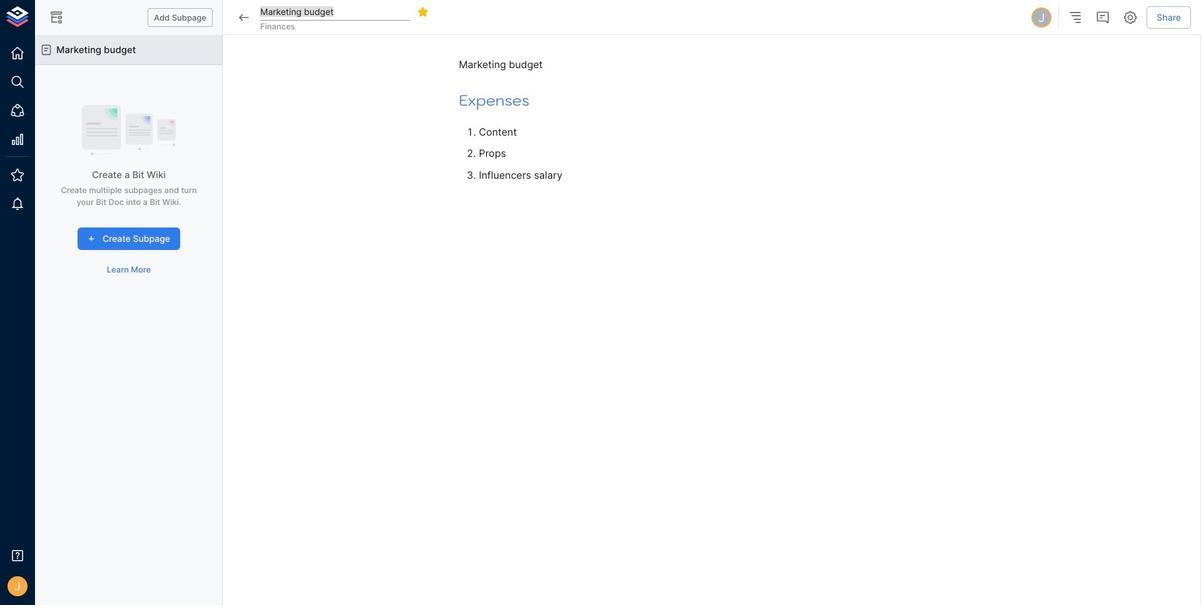 Task type: describe. For each thing, give the bounding box(es) containing it.
go back image
[[237, 10, 252, 25]]

comments image
[[1096, 10, 1111, 25]]

remove favorite image
[[417, 6, 429, 17]]

hide wiki image
[[49, 10, 64, 25]]



Task type: vqa. For each thing, say whether or not it's contained in the screenshot.
bookmark icon
no



Task type: locate. For each thing, give the bounding box(es) containing it.
settings image
[[1123, 10, 1138, 25]]

table of contents image
[[1068, 10, 1083, 25]]

None text field
[[260, 3, 410, 21]]



